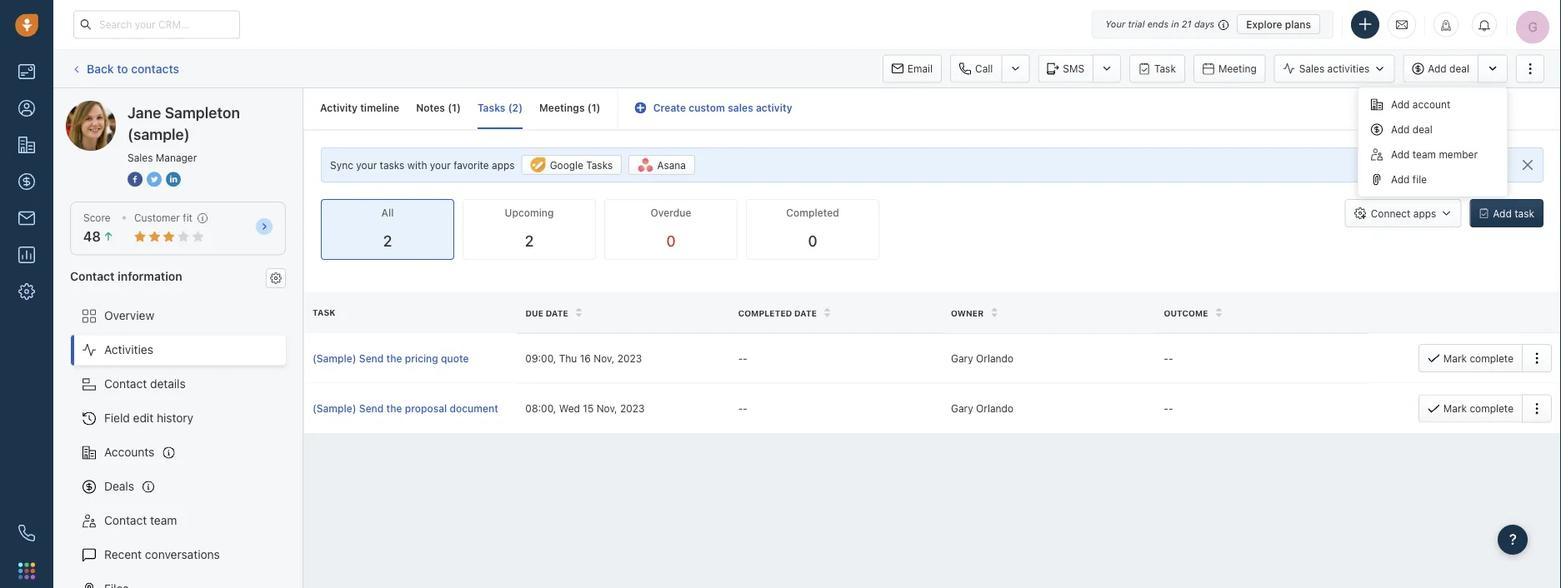 Task type: vqa. For each thing, say whether or not it's contained in the screenshot.


Task type: describe. For each thing, give the bounding box(es) containing it.
plans
[[1285, 18, 1311, 30]]

favorite
[[454, 159, 489, 171]]

) for meetings ( 1 )
[[596, 102, 601, 114]]

recent
[[104, 548, 142, 562]]

contact for contact details
[[104, 377, 147, 391]]

your
[[1105, 19, 1125, 30]]

due date
[[525, 308, 568, 318]]

tasks
[[380, 159, 405, 171]]

proposal
[[405, 403, 447, 415]]

add left file
[[1391, 174, 1410, 185]]

pricing
[[405, 353, 438, 364]]

create custom sales activity link
[[635, 102, 792, 114]]

contact team
[[104, 514, 177, 528]]

with
[[407, 159, 427, 171]]

nov, for 16
[[594, 353, 615, 364]]

0 for completed
[[808, 232, 817, 250]]

asana
[[657, 159, 686, 171]]

overdue
[[651, 207, 691, 219]]

sales activities
[[1299, 63, 1370, 75]]

1 vertical spatial add deal
[[1391, 124, 1433, 135]]

conversations
[[145, 548, 220, 562]]

(sample) send the proposal document link
[[313, 401, 509, 416]]

customer
[[134, 212, 180, 224]]

16
[[580, 353, 591, 364]]

09:00, thu 16 nov, 2023
[[525, 353, 642, 364]]

add task button
[[1470, 199, 1544, 228]]

sales
[[728, 102, 753, 114]]

deals
[[104, 480, 134, 493]]

gary orlando for 08:00, wed 15 nov, 2023
[[951, 403, 1014, 415]]

2023 for 08:00, wed 15 nov, 2023
[[620, 403, 645, 415]]

send for pricing
[[359, 353, 384, 364]]

contact for contact information
[[70, 269, 115, 283]]

mark complete button for 09:00, thu 16 nov, 2023
[[1419, 344, 1522, 373]]

0 for overdue
[[666, 232, 676, 250]]

tasks ( 2 )
[[478, 102, 523, 114]]

21
[[1182, 19, 1192, 30]]

all
[[381, 207, 394, 219]]

add up account in the right of the page
[[1428, 63, 1447, 75]]

send for proposal
[[359, 403, 384, 415]]

outcome
[[1164, 308, 1208, 318]]

linkedin circled image
[[166, 170, 181, 188]]

completed for completed date
[[738, 308, 792, 318]]

overview
[[104, 309, 154, 323]]

jane sampleton (sample) down contacts
[[99, 100, 236, 114]]

google tasks button
[[521, 155, 622, 175]]

2 for upcoming
[[525, 232, 534, 250]]

contact details
[[104, 377, 186, 391]]

edit
[[133, 411, 154, 425]]

days
[[1194, 19, 1215, 30]]

1 vertical spatial apps
[[1413, 208, 1436, 219]]

09:00,
[[525, 353, 556, 364]]

complete for 09:00, thu 16 nov, 2023
[[1470, 353, 1514, 364]]

owner
[[951, 308, 984, 318]]

back to contacts link
[[70, 56, 180, 82]]

task
[[1515, 208, 1535, 219]]

2 your from the left
[[430, 159, 451, 171]]

connect apps
[[1371, 208, 1436, 219]]

sms button
[[1038, 55, 1093, 83]]

0 horizontal spatial tasks
[[478, 102, 505, 114]]

sales for sales activities
[[1299, 63, 1325, 75]]

add up add file
[[1391, 149, 1410, 160]]

contact information
[[70, 269, 182, 283]]

activity
[[320, 102, 358, 114]]

2 for all
[[383, 232, 392, 250]]

score
[[83, 212, 111, 224]]

explore plans link
[[1237, 14, 1320, 34]]

mng settings image
[[270, 272, 282, 284]]

information
[[118, 269, 182, 283]]

call
[[975, 63, 993, 75]]

history
[[157, 411, 193, 425]]

add left task
[[1493, 208, 1512, 219]]

deal inside button
[[1450, 63, 1469, 75]]

add task
[[1493, 208, 1535, 219]]

team for contact
[[150, 514, 177, 528]]

phone image
[[18, 525, 35, 542]]

task button
[[1130, 55, 1185, 83]]

field edit history
[[104, 411, 193, 425]]

add left account in the right of the page
[[1391, 99, 1410, 110]]

call button
[[950, 55, 1001, 83]]

gary for 09:00, thu 16 nov, 2023
[[951, 353, 973, 364]]

sales manager
[[128, 152, 197, 163]]

1 your from the left
[[356, 159, 377, 171]]

mark complete for 09:00, thu 16 nov, 2023
[[1444, 353, 1514, 364]]

member
[[1439, 149, 1478, 160]]

details
[[150, 377, 186, 391]]

create custom sales activity
[[653, 102, 792, 114]]

Search your CRM... text field
[[73, 10, 240, 39]]

to
[[117, 62, 128, 75]]

activities
[[104, 343, 153, 357]]

quote
[[441, 353, 469, 364]]

accounts
[[104, 446, 155, 459]]

customer fit
[[134, 212, 193, 224]]

1 horizontal spatial 2
[[512, 102, 519, 114]]

tasks inside google tasks 'button'
[[586, 159, 613, 171]]

date for completed date
[[794, 308, 817, 318]]

field
[[104, 411, 130, 425]]

account
[[1413, 99, 1451, 110]]

48 button
[[83, 229, 114, 245]]

1 for meetings ( 1 )
[[592, 102, 596, 114]]

activities
[[1327, 63, 1370, 75]]

fit
[[183, 212, 193, 224]]

mark complete button for 08:00, wed 15 nov, 2023
[[1419, 395, 1522, 423]]

google
[[550, 159, 583, 171]]

mark for 08:00, wed 15 nov, 2023
[[1444, 403, 1467, 415]]

facebook circled image
[[128, 170, 143, 188]]

twitter circled image
[[147, 170, 162, 188]]

completed for completed
[[786, 207, 839, 219]]



Task type: locate. For each thing, give the bounding box(es) containing it.
0 horizontal spatial sales
[[128, 152, 153, 163]]

2023 right 15
[[620, 403, 645, 415]]

connect
[[1371, 208, 1411, 219]]

sampleton up 'manager'
[[165, 103, 240, 121]]

2 0 from the left
[[808, 232, 817, 250]]

0 horizontal spatial team
[[150, 514, 177, 528]]

(sample) send the pricing quote
[[313, 353, 469, 364]]

1 vertical spatial 2023
[[620, 403, 645, 415]]

(sample) for (sample) send the pricing quote
[[313, 353, 356, 364]]

( for meetings
[[587, 102, 592, 114]]

recent conversations
[[104, 548, 220, 562]]

( right notes
[[448, 102, 452, 114]]

0 vertical spatial gary orlando
[[951, 353, 1014, 364]]

gary orlando
[[951, 353, 1014, 364], [951, 403, 1014, 415]]

1 horizontal spatial task
[[1155, 63, 1176, 75]]

0 vertical spatial mark
[[1444, 353, 1467, 364]]

send left pricing
[[359, 353, 384, 364]]

1 (sample) from the top
[[313, 353, 356, 364]]

0 vertical spatial orlando
[[976, 353, 1014, 364]]

document
[[450, 403, 498, 415]]

0 horizontal spatial jane
[[99, 100, 125, 114]]

call link
[[950, 55, 1001, 83]]

15
[[583, 403, 594, 415]]

explore
[[1246, 18, 1282, 30]]

2 send from the top
[[359, 403, 384, 415]]

email button
[[883, 55, 942, 83]]

2 ) from the left
[[519, 102, 523, 114]]

sms
[[1063, 63, 1084, 75]]

0 vertical spatial send
[[359, 353, 384, 364]]

create
[[653, 102, 686, 114]]

(sample) up 'manager'
[[189, 100, 236, 114]]

notes ( 1 )
[[416, 102, 461, 114]]

1 mark from the top
[[1444, 353, 1467, 364]]

team up file
[[1413, 149, 1436, 160]]

1 for notes ( 1 )
[[452, 102, 457, 114]]

0 horizontal spatial (
[[448, 102, 452, 114]]

0 horizontal spatial 0
[[666, 232, 676, 250]]

(
[[448, 102, 452, 114], [508, 102, 512, 114], [587, 102, 592, 114]]

jane sampleton (sample) up 'manager'
[[128, 103, 240, 143]]

in
[[1171, 19, 1179, 30]]

1 vertical spatial completed
[[738, 308, 792, 318]]

contact down 48
[[70, 269, 115, 283]]

meetings ( 1 )
[[539, 102, 601, 114]]

gary for 08:00, wed 15 nov, 2023
[[951, 403, 973, 415]]

1 vertical spatial send
[[359, 403, 384, 415]]

the left pricing
[[386, 353, 402, 364]]

2 ( from the left
[[508, 102, 512, 114]]

1 ) from the left
[[457, 102, 461, 114]]

2 complete from the top
[[1470, 403, 1514, 415]]

mark for 09:00, thu 16 nov, 2023
[[1444, 353, 1467, 364]]

2 vertical spatial contact
[[104, 514, 147, 528]]

2 the from the top
[[386, 403, 402, 415]]

0 vertical spatial mark complete button
[[1419, 344, 1522, 373]]

2023 right 16
[[617, 353, 642, 364]]

mark complete for 08:00, wed 15 nov, 2023
[[1444, 403, 1514, 415]]

0 horizontal spatial date
[[546, 308, 568, 318]]

orlando
[[976, 353, 1014, 364], [976, 403, 1014, 415]]

meeting button
[[1194, 55, 1266, 83]]

2 horizontal spatial (
[[587, 102, 592, 114]]

1 horizontal spatial apps
[[1413, 208, 1436, 219]]

1 horizontal spatial 1
[[592, 102, 596, 114]]

your trial ends in 21 days
[[1105, 19, 1215, 30]]

2023
[[617, 353, 642, 364], [620, 403, 645, 415]]

1 horizontal spatial your
[[430, 159, 451, 171]]

send down (sample) send the pricing quote
[[359, 403, 384, 415]]

sync
[[330, 159, 353, 171]]

( left 'meetings'
[[508, 102, 512, 114]]

1 vertical spatial mark complete
[[1444, 403, 1514, 415]]

0 vertical spatial contact
[[70, 269, 115, 283]]

2
[[512, 102, 519, 114], [383, 232, 392, 250], [525, 232, 534, 250]]

sales left activities
[[1299, 63, 1325, 75]]

file
[[1413, 174, 1427, 185]]

3 ) from the left
[[596, 102, 601, 114]]

08:00, wed 15 nov, 2023
[[525, 403, 645, 415]]

0 vertical spatial tasks
[[478, 102, 505, 114]]

deal down add account
[[1413, 124, 1433, 135]]

( right 'meetings'
[[587, 102, 592, 114]]

orlando for 09:00, thu 16 nov, 2023
[[976, 353, 1014, 364]]

task
[[1155, 63, 1176, 75], [313, 308, 335, 317]]

(sample) up sales manager
[[128, 125, 190, 143]]

sampleton down contacts
[[128, 100, 186, 114]]

1 complete from the top
[[1470, 353, 1514, 364]]

explore plans
[[1246, 18, 1311, 30]]

1 right notes
[[452, 102, 457, 114]]

0 vertical spatial (sample)
[[313, 353, 356, 364]]

mark
[[1444, 353, 1467, 364], [1444, 403, 1467, 415]]

0 vertical spatial complete
[[1470, 353, 1514, 364]]

1 the from the top
[[386, 353, 402, 364]]

your right the with
[[430, 159, 451, 171]]

2 horizontal spatial )
[[596, 102, 601, 114]]

custom
[[689, 102, 725, 114]]

1 mark complete button from the top
[[1419, 344, 1522, 373]]

1 ( from the left
[[448, 102, 452, 114]]

jane down contacts
[[128, 103, 161, 121]]

add deal up account in the right of the page
[[1428, 63, 1469, 75]]

1 vertical spatial nov,
[[597, 403, 617, 415]]

1 vertical spatial mark
[[1444, 403, 1467, 415]]

google tasks
[[550, 159, 613, 171]]

0 vertical spatial completed
[[786, 207, 839, 219]]

1 vertical spatial the
[[386, 403, 402, 415]]

0 vertical spatial (sample)
[[189, 100, 236, 114]]

deal
[[1450, 63, 1469, 75], [1413, 124, 1433, 135]]

2 orlando from the top
[[976, 403, 1014, 415]]

0 vertical spatial team
[[1413, 149, 1436, 160]]

sales for sales manager
[[128, 152, 153, 163]]

add account
[[1391, 99, 1451, 110]]

1 vertical spatial mark complete button
[[1419, 395, 1522, 423]]

completed date
[[738, 308, 817, 318]]

1 vertical spatial team
[[150, 514, 177, 528]]

add team member
[[1391, 149, 1478, 160]]

1 horizontal spatial tasks
[[586, 159, 613, 171]]

0 horizontal spatial deal
[[1413, 124, 1433, 135]]

2 down all
[[383, 232, 392, 250]]

the inside (sample) send the pricing quote link
[[386, 353, 402, 364]]

1 vertical spatial orlando
[[976, 403, 1014, 415]]

freshworks switcher image
[[18, 563, 35, 580]]

completed
[[786, 207, 839, 219], [738, 308, 792, 318]]

0 vertical spatial gary
[[951, 353, 973, 364]]

gary orlando for 09:00, thu 16 nov, 2023
[[951, 353, 1014, 364]]

1 vertical spatial sales
[[128, 152, 153, 163]]

2 mark complete from the top
[[1444, 403, 1514, 415]]

complete
[[1470, 353, 1514, 364], [1470, 403, 1514, 415]]

1 horizontal spatial jane
[[128, 103, 161, 121]]

1 vertical spatial (sample)
[[128, 125, 190, 143]]

0 vertical spatial the
[[386, 353, 402, 364]]

1 vertical spatial deal
[[1413, 124, 1433, 135]]

0 vertical spatial add deal
[[1428, 63, 1469, 75]]

1 vertical spatial task
[[313, 308, 335, 317]]

date
[[546, 308, 568, 318], [794, 308, 817, 318]]

1 horizontal spatial sales
[[1299, 63, 1325, 75]]

0 vertical spatial task
[[1155, 63, 1176, 75]]

asana button
[[629, 155, 695, 175]]

2 1 from the left
[[592, 102, 596, 114]]

phone element
[[10, 517, 43, 550]]

) right notes
[[457, 102, 461, 114]]

--
[[738, 353, 748, 364], [1164, 353, 1173, 364], [738, 403, 748, 415], [1164, 403, 1173, 415]]

date for due date
[[546, 308, 568, 318]]

2 horizontal spatial 2
[[525, 232, 534, 250]]

deal up account in the right of the page
[[1450, 63, 1469, 75]]

tasks right google
[[586, 159, 613, 171]]

0 vertical spatial sales
[[1299, 63, 1325, 75]]

(sample) send the proposal document
[[313, 403, 498, 415]]

1 vertical spatial contact
[[104, 377, 147, 391]]

0 horizontal spatial your
[[356, 159, 377, 171]]

nov, right 16
[[594, 353, 615, 364]]

(sample) send the pricing quote link
[[313, 351, 509, 366]]

) for tasks ( 2 )
[[519, 102, 523, 114]]

manager
[[156, 152, 197, 163]]

trial
[[1128, 19, 1145, 30]]

activity
[[756, 102, 792, 114]]

sampleton
[[128, 100, 186, 114], [165, 103, 240, 121]]

) right 'meetings'
[[596, 102, 601, 114]]

1 horizontal spatial deal
[[1450, 63, 1469, 75]]

meeting
[[1219, 63, 1257, 75]]

the inside (sample) send the proposal document link
[[386, 403, 402, 415]]

1 date from the left
[[546, 308, 568, 318]]

2 mark from the top
[[1444, 403, 1467, 415]]

0 vertical spatial 2023
[[617, 353, 642, 364]]

0 up completed date
[[808, 232, 817, 250]]

1 horizontal spatial (
[[508, 102, 512, 114]]

apps right favorite
[[492, 159, 515, 171]]

1 vertical spatial tasks
[[586, 159, 613, 171]]

nov,
[[594, 353, 615, 364], [597, 403, 617, 415]]

0 horizontal spatial 2
[[383, 232, 392, 250]]

0 horizontal spatial )
[[457, 102, 461, 114]]

complete for 08:00, wed 15 nov, 2023
[[1470, 403, 1514, 415]]

2 date from the left
[[794, 308, 817, 318]]

team
[[1413, 149, 1436, 160], [150, 514, 177, 528]]

1 right 'meetings'
[[592, 102, 596, 114]]

your right sync on the left of the page
[[356, 159, 377, 171]]

the
[[386, 353, 402, 364], [386, 403, 402, 415]]

thu
[[559, 353, 577, 364]]

contact
[[70, 269, 115, 283], [104, 377, 147, 391], [104, 514, 147, 528]]

( for tasks
[[508, 102, 512, 114]]

0 down "overdue"
[[666, 232, 676, 250]]

apps right "connect"
[[1413, 208, 1436, 219]]

contacts
[[131, 62, 179, 75]]

the left proposal
[[386, 403, 402, 415]]

contact down activities
[[104, 377, 147, 391]]

2 mark complete button from the top
[[1419, 395, 1522, 423]]

add deal button
[[1403, 55, 1478, 83]]

ends
[[1148, 19, 1169, 30]]

your
[[356, 159, 377, 171], [430, 159, 451, 171]]

add down add account
[[1391, 124, 1410, 135]]

team up 'recent conversations'
[[150, 514, 177, 528]]

1 mark complete from the top
[[1444, 353, 1514, 364]]

contact for contact team
[[104, 514, 147, 528]]

1 horizontal spatial date
[[794, 308, 817, 318]]

1 gary orlando from the top
[[951, 353, 1014, 364]]

email image
[[1396, 18, 1408, 32]]

2 down upcoming
[[525, 232, 534, 250]]

the for pricing
[[386, 353, 402, 364]]

add deal down add account
[[1391, 124, 1433, 135]]

mark complete button
[[1419, 344, 1522, 373], [1419, 395, 1522, 423]]

1 vertical spatial complete
[[1470, 403, 1514, 415]]

)
[[457, 102, 461, 114], [519, 102, 523, 114], [596, 102, 601, 114]]

(sample) for (sample) send the proposal document
[[313, 403, 356, 415]]

1 orlando from the top
[[976, 353, 1014, 364]]

48
[[83, 229, 101, 245]]

) left 'meetings'
[[519, 102, 523, 114]]

add deal inside button
[[1428, 63, 1469, 75]]

task down your trial ends in 21 days
[[1155, 63, 1176, 75]]

jane down "to"
[[99, 100, 125, 114]]

2 (sample) from the top
[[313, 403, 356, 415]]

2 left 'meetings'
[[512, 102, 519, 114]]

nov, for 15
[[597, 403, 617, 415]]

2 gary orlando from the top
[[951, 403, 1014, 415]]

1 0 from the left
[[666, 232, 676, 250]]

meetings
[[539, 102, 585, 114]]

0 horizontal spatial 1
[[452, 102, 457, 114]]

team for add
[[1413, 149, 1436, 160]]

timeline
[[360, 102, 399, 114]]

due
[[525, 308, 543, 318]]

1 send from the top
[[359, 353, 384, 364]]

1 gary from the top
[[951, 353, 973, 364]]

0 vertical spatial apps
[[492, 159, 515, 171]]

tasks right the notes ( 1 )
[[478, 102, 505, 114]]

add file
[[1391, 174, 1427, 185]]

nov, right 15
[[597, 403, 617, 415]]

1 vertical spatial gary orlando
[[951, 403, 1014, 415]]

0 vertical spatial deal
[[1450, 63, 1469, 75]]

sales
[[1299, 63, 1325, 75], [128, 152, 153, 163]]

(sample)
[[313, 353, 356, 364], [313, 403, 356, 415]]

0 vertical spatial mark complete
[[1444, 353, 1514, 364]]

jane sampleton (sample)
[[99, 100, 236, 114], [128, 103, 240, 143]]

1 horizontal spatial )
[[519, 102, 523, 114]]

1 vertical spatial (sample)
[[313, 403, 356, 415]]

1 1 from the left
[[452, 102, 457, 114]]

the for proposal
[[386, 403, 402, 415]]

send
[[359, 353, 384, 364], [359, 403, 384, 415]]

upcoming
[[505, 207, 554, 219]]

08:00,
[[525, 403, 556, 415]]

( for notes
[[448, 102, 452, 114]]

0 vertical spatial nov,
[[594, 353, 615, 364]]

1 horizontal spatial 0
[[808, 232, 817, 250]]

notes
[[416, 102, 445, 114]]

tasks
[[478, 102, 505, 114], [586, 159, 613, 171]]

back
[[87, 62, 114, 75]]

0 horizontal spatial task
[[313, 308, 335, 317]]

0 horizontal spatial apps
[[492, 159, 515, 171]]

2023 for 09:00, thu 16 nov, 2023
[[617, 353, 642, 364]]

2 gary from the top
[[951, 403, 973, 415]]

orlando for 08:00, wed 15 nov, 2023
[[976, 403, 1014, 415]]

3 ( from the left
[[587, 102, 592, 114]]

sales up facebook circled image
[[128, 152, 153, 163]]

task up (sample) send the pricing quote
[[313, 308, 335, 317]]

contact up the recent
[[104, 514, 147, 528]]

) for notes ( 1 )
[[457, 102, 461, 114]]

back to contacts
[[87, 62, 179, 75]]

1 vertical spatial gary
[[951, 403, 973, 415]]

wed
[[559, 403, 580, 415]]

1 horizontal spatial team
[[1413, 149, 1436, 160]]

activity timeline
[[320, 102, 399, 114]]

-
[[738, 353, 743, 364], [743, 353, 748, 364], [1164, 353, 1169, 364], [1169, 353, 1173, 364], [738, 403, 743, 415], [743, 403, 748, 415], [1164, 403, 1169, 415], [1169, 403, 1173, 415]]

task inside button
[[1155, 63, 1176, 75]]



